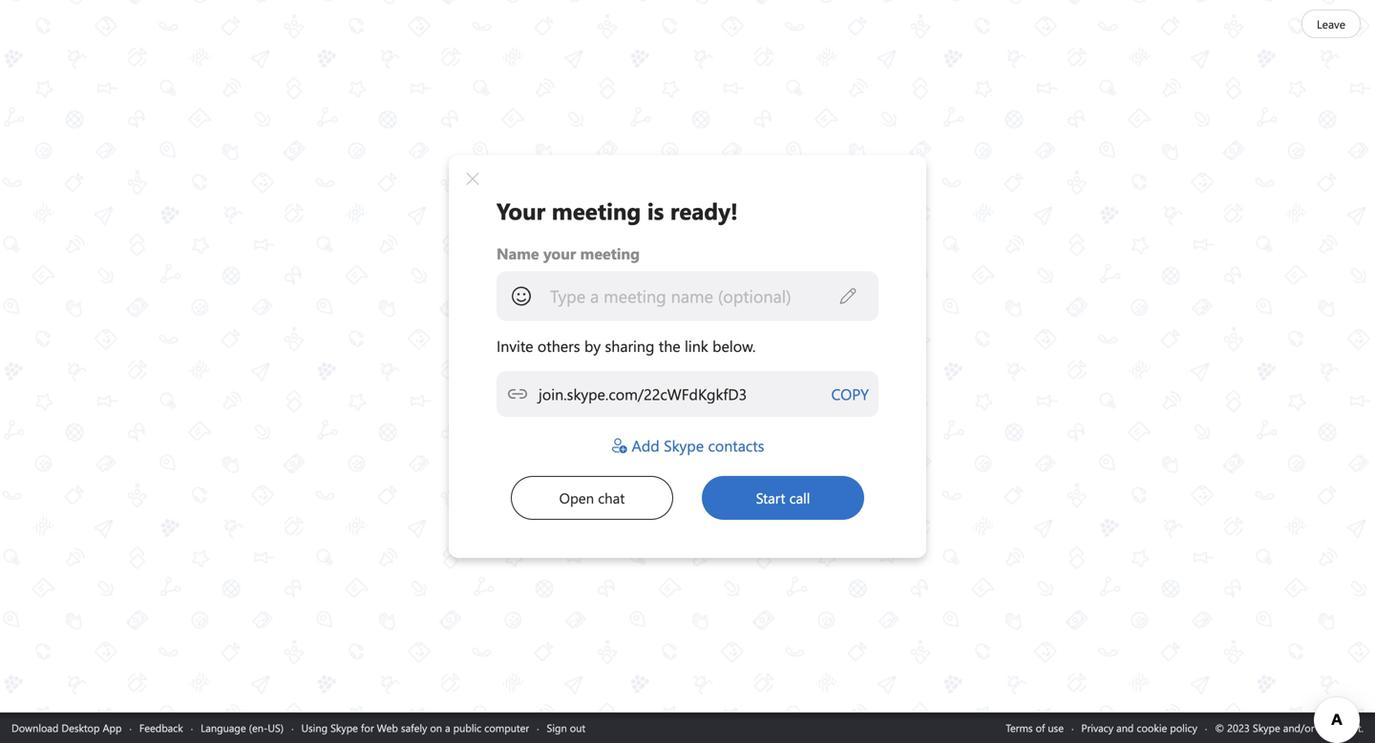 Task type: describe. For each thing, give the bounding box(es) containing it.
using skype for web safely on a public computer link
[[301, 722, 529, 736]]

(en-
[[249, 722, 268, 736]]

Type a meeting name (optional) text field
[[549, 285, 839, 307]]

feedback
[[139, 722, 183, 736]]

terms of use
[[1006, 722, 1064, 736]]

safely
[[401, 722, 427, 736]]

sign out link
[[547, 722, 586, 736]]

language (en-us) link
[[201, 722, 284, 736]]

download desktop app link
[[11, 722, 122, 736]]

download
[[11, 722, 59, 736]]

desktop
[[61, 722, 100, 736]]

privacy and cookie policy link
[[1081, 722, 1198, 736]]

on
[[430, 722, 442, 736]]

terms of use link
[[1006, 722, 1064, 736]]

terms
[[1006, 722, 1033, 736]]

sign
[[547, 722, 567, 736]]

using
[[301, 722, 328, 736]]

privacy and cookie policy
[[1081, 722, 1198, 736]]

skype
[[331, 722, 358, 736]]

for
[[361, 722, 374, 736]]



Task type: vqa. For each thing, say whether or not it's contained in the screenshot.
I
no



Task type: locate. For each thing, give the bounding box(es) containing it.
of
[[1036, 722, 1045, 736]]

out
[[570, 722, 586, 736]]

app
[[103, 722, 122, 736]]

a
[[445, 722, 450, 736]]

privacy
[[1081, 722, 1114, 736]]

sign out
[[547, 722, 586, 736]]

download desktop app
[[11, 722, 122, 736]]

language (en-us)
[[201, 722, 284, 736]]

us)
[[268, 722, 284, 736]]

using skype for web safely on a public computer
[[301, 722, 529, 736]]

cookie
[[1137, 722, 1167, 736]]

web
[[377, 722, 398, 736]]

use
[[1048, 722, 1064, 736]]

public
[[453, 722, 482, 736]]

computer
[[484, 722, 529, 736]]

policy
[[1170, 722, 1198, 736]]

feedback link
[[139, 722, 183, 736]]

language
[[201, 722, 246, 736]]

and
[[1117, 722, 1134, 736]]



